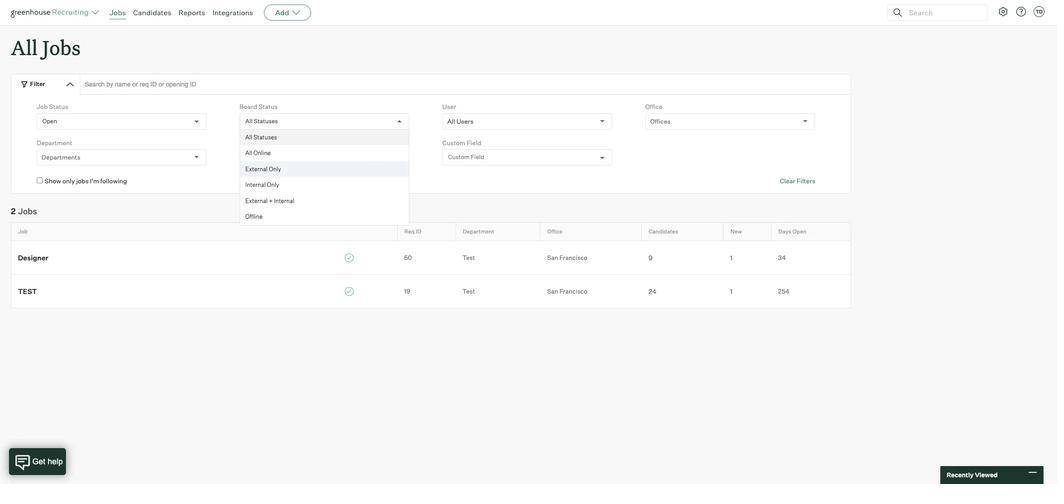 Task type: locate. For each thing, give the bounding box(es) containing it.
1 vertical spatial all statuses
[[245, 134, 277, 141]]

filters
[[797, 177, 815, 185]]

custom field down users
[[448, 154, 484, 161]]

Search text field
[[907, 6, 979, 19]]

0 vertical spatial all statuses
[[245, 118, 278, 125]]

2 status from the left
[[259, 103, 278, 111]]

days open
[[778, 229, 807, 235]]

only
[[62, 177, 75, 185], [265, 177, 278, 185]]

greenhouse recruiting image
[[11, 7, 92, 18]]

1 vertical spatial only
[[267, 181, 279, 189]]

1 vertical spatial san
[[547, 288, 558, 295]]

0 vertical spatial department
[[37, 139, 72, 147]]

1 link left 254
[[724, 287, 771, 296]]

open down job status
[[42, 118, 57, 125]]

francisco
[[560, 254, 587, 262], [560, 288, 587, 295]]

test
[[18, 288, 37, 296]]

2 show from the left
[[248, 177, 264, 185]]

1 test from the top
[[463, 254, 475, 262]]

1 francisco from the top
[[560, 254, 587, 262]]

1 vertical spatial 1
[[730, 288, 733, 296]]

0 vertical spatial only
[[269, 166, 281, 173]]

0 vertical spatial custom
[[442, 139, 465, 147]]

0 horizontal spatial job
[[18, 229, 28, 235]]

all down board
[[245, 118, 253, 125]]

1 vertical spatial field
[[471, 154, 484, 161]]

td button
[[1034, 6, 1045, 17]]

statuses down board status
[[254, 118, 278, 125]]

1 only from the left
[[62, 177, 75, 185]]

2 jobs
[[11, 206, 37, 216]]

2 san francisco from the top
[[547, 288, 587, 295]]

2 horizontal spatial jobs
[[110, 8, 126, 17]]

req
[[404, 229, 415, 235]]

0 horizontal spatial internal
[[245, 181, 266, 189]]

9
[[648, 254, 653, 263]]

statuses up online
[[254, 134, 277, 141]]

external down all online
[[245, 166, 268, 173]]

candidates link
[[133, 8, 171, 17]]

0 vertical spatial candidates
[[133, 8, 171, 17]]

1 for 9
[[730, 254, 733, 263]]

add
[[275, 8, 289, 17]]

0 vertical spatial internal
[[245, 181, 266, 189]]

candidates
[[133, 8, 171, 17], [649, 229, 678, 235]]

online
[[254, 150, 271, 157]]

1 horizontal spatial only
[[265, 177, 278, 185]]

24 link
[[642, 287, 724, 296]]

id
[[416, 229, 421, 235]]

1 horizontal spatial jobs
[[307, 177, 319, 185]]

0 vertical spatial job
[[37, 103, 48, 111]]

internal only
[[245, 181, 279, 189]]

jobs right '2'
[[18, 206, 37, 216]]

user
[[442, 103, 456, 111]]

0 vertical spatial open
[[42, 118, 57, 125]]

0 vertical spatial custom field
[[442, 139, 481, 147]]

all statuses
[[245, 118, 278, 125], [245, 134, 277, 141]]

open right days
[[793, 229, 807, 235]]

all left users
[[447, 117, 455, 125]]

1 san francisco from the top
[[547, 254, 587, 262]]

2 only from the left
[[265, 177, 278, 185]]

all statuses down board status
[[245, 118, 278, 125]]

1 horizontal spatial internal
[[274, 197, 294, 205]]

2 all statuses from the top
[[245, 134, 277, 141]]

reports link
[[178, 8, 205, 17]]

0 vertical spatial external
[[245, 166, 268, 173]]

1 for 24
[[730, 288, 733, 296]]

1 vertical spatial candidates
[[649, 229, 678, 235]]

jobs down greenhouse recruiting image
[[42, 34, 81, 61]]

1 vertical spatial external
[[245, 197, 268, 205]]

jobs
[[110, 8, 126, 17], [42, 34, 81, 61], [18, 206, 37, 216]]

1 vertical spatial jobs
[[42, 34, 81, 61]]

show for show only jobs i'm following
[[45, 177, 61, 185]]

td button
[[1032, 4, 1046, 19]]

job down filter
[[37, 103, 48, 111]]

1 vertical spatial department
[[463, 229, 494, 235]]

only
[[269, 166, 281, 173], [267, 181, 279, 189]]

0 vertical spatial office
[[645, 103, 662, 111]]

status
[[49, 103, 68, 111], [259, 103, 278, 111]]

2 test from the top
[[463, 288, 475, 295]]

custom down all users option
[[448, 154, 470, 161]]

external
[[245, 166, 268, 173], [245, 197, 268, 205]]

all
[[11, 34, 38, 61], [447, 117, 455, 125], [245, 118, 253, 125], [245, 134, 252, 141], [245, 150, 252, 157]]

show right show only jobs i'm following option
[[45, 177, 61, 185]]

1 1 from the top
[[730, 254, 733, 263]]

1 vertical spatial job
[[18, 229, 28, 235]]

job down 2 jobs
[[18, 229, 28, 235]]

custom down all users
[[442, 139, 465, 147]]

1 horizontal spatial job
[[37, 103, 48, 111]]

2 1 from the top
[[730, 288, 733, 296]]

only down external only
[[265, 177, 278, 185]]

open
[[42, 118, 57, 125], [793, 229, 807, 235]]

custom
[[442, 139, 465, 147], [448, 154, 470, 161]]

1 vertical spatial francisco
[[560, 288, 587, 295]]

test for 24
[[463, 288, 475, 295]]

candidates right jobs link
[[133, 8, 171, 17]]

0 vertical spatial san
[[547, 254, 558, 262]]

0 vertical spatial san francisco
[[547, 254, 587, 262]]

field
[[467, 139, 481, 147], [471, 154, 484, 161]]

1 show from the left
[[45, 177, 61, 185]]

0 vertical spatial field
[[467, 139, 481, 147]]

francisco for 24
[[560, 288, 587, 295]]

0 horizontal spatial office
[[547, 229, 563, 235]]

0 horizontal spatial jobs
[[18, 206, 37, 216]]

test link
[[11, 287, 397, 297]]

2 1 link from the top
[[724, 287, 771, 296]]

1 link
[[724, 253, 771, 263], [724, 287, 771, 296]]

2 external from the top
[[245, 197, 268, 205]]

0 horizontal spatial jobs
[[76, 177, 89, 185]]

jobs link
[[110, 8, 126, 17]]

all jobs
[[11, 34, 81, 61]]

1 link down 'new'
[[724, 253, 771, 263]]

all down role at the left top
[[245, 150, 252, 157]]

0 horizontal spatial show
[[45, 177, 61, 185]]

jobs
[[76, 177, 89, 185], [307, 177, 319, 185]]

1 horizontal spatial open
[[793, 229, 807, 235]]

1 external from the top
[[245, 166, 268, 173]]

1 vertical spatial statuses
[[254, 134, 277, 141]]

Show only jobs I'm following checkbox
[[37, 178, 42, 184]]

viewed
[[975, 472, 998, 480]]

Search by name or req ID or opening ID text field
[[80, 74, 851, 95]]

1 horizontal spatial candidates
[[649, 229, 678, 235]]

job
[[37, 103, 48, 111], [18, 229, 28, 235]]

office
[[645, 103, 662, 111], [547, 229, 563, 235]]

1 san from the top
[[547, 254, 558, 262]]

24
[[648, 288, 657, 296]]

only for external only
[[269, 166, 281, 173]]

1 horizontal spatial show
[[248, 177, 264, 185]]

san for 9
[[547, 254, 558, 262]]

san
[[547, 254, 558, 262], [547, 288, 558, 295]]

2 san from the top
[[547, 288, 558, 295]]

following
[[100, 177, 127, 185]]

jobs left i'm
[[76, 177, 89, 185]]

internal right +
[[274, 197, 294, 205]]

2 vertical spatial jobs
[[18, 206, 37, 216]]

1 vertical spatial custom
[[448, 154, 470, 161]]

job for job status
[[37, 103, 48, 111]]

all users option
[[447, 117, 474, 125]]

jobs left candidates link
[[110, 8, 126, 17]]

0 vertical spatial 1 link
[[724, 253, 771, 263]]

only for jobs
[[62, 177, 75, 185]]

add button
[[264, 4, 311, 21]]

1 vertical spatial 1 link
[[724, 287, 771, 296]]

0 vertical spatial 1
[[730, 254, 733, 263]]

2
[[11, 206, 16, 216]]

status for board status
[[259, 103, 278, 111]]

designer
[[18, 254, 48, 263]]

show
[[45, 177, 61, 185], [248, 177, 264, 185]]

only up "show only template jobs"
[[269, 166, 281, 173]]

jobs right template
[[307, 177, 319, 185]]

custom field
[[442, 139, 481, 147], [448, 154, 484, 161]]

1 vertical spatial san francisco
[[547, 288, 587, 295]]

offline
[[245, 213, 263, 220]]

1 horizontal spatial department
[[463, 229, 494, 235]]

test for 9
[[463, 254, 475, 262]]

internal down external only
[[245, 181, 266, 189]]

department
[[37, 139, 72, 147], [463, 229, 494, 235]]

only up +
[[267, 181, 279, 189]]

clear
[[780, 177, 795, 185]]

internal
[[245, 181, 266, 189], [274, 197, 294, 205]]

0 horizontal spatial candidates
[[133, 8, 171, 17]]

1 jobs from the left
[[76, 177, 89, 185]]

test
[[463, 254, 475, 262], [463, 288, 475, 295]]

1
[[730, 254, 733, 263], [730, 288, 733, 296]]

only for internal only
[[267, 181, 279, 189]]

candidates up 9
[[649, 229, 678, 235]]

1 horizontal spatial status
[[259, 103, 278, 111]]

recently
[[947, 472, 974, 480]]

0 horizontal spatial department
[[37, 139, 72, 147]]

2 francisco from the top
[[560, 288, 587, 295]]

1 vertical spatial test
[[463, 288, 475, 295]]

1 horizontal spatial jobs
[[42, 34, 81, 61]]

td
[[1036, 9, 1043, 15]]

0 horizontal spatial open
[[42, 118, 57, 125]]

show for show only template jobs
[[248, 177, 264, 185]]

0 vertical spatial test
[[463, 254, 475, 262]]

external left +
[[245, 197, 268, 205]]

integrations
[[212, 8, 253, 17]]

254
[[778, 288, 789, 295]]

show only template jobs
[[248, 177, 319, 185]]

only down departments
[[62, 177, 75, 185]]

jobs for all jobs
[[42, 34, 81, 61]]

1 1 link from the top
[[724, 253, 771, 263]]

0 horizontal spatial only
[[62, 177, 75, 185]]

filter
[[30, 80, 45, 88]]

0 horizontal spatial status
[[49, 103, 68, 111]]

all statuses up online
[[245, 134, 277, 141]]

0 vertical spatial francisco
[[560, 254, 587, 262]]

show right "show only template jobs" "option"
[[248, 177, 264, 185]]

san francisco
[[547, 254, 587, 262], [547, 288, 587, 295]]

1 status from the left
[[49, 103, 68, 111]]

custom field down all users
[[442, 139, 481, 147]]

external + internal
[[245, 197, 294, 205]]

statuses
[[254, 118, 278, 125], [254, 134, 277, 141]]



Task type: describe. For each thing, give the bounding box(es) containing it.
external only
[[245, 166, 281, 173]]

all online
[[245, 150, 271, 157]]

job for job
[[18, 229, 28, 235]]

board
[[240, 103, 257, 111]]

clear filters
[[780, 177, 815, 185]]

1 vertical spatial office
[[547, 229, 563, 235]]

all up filter
[[11, 34, 38, 61]]

board status
[[240, 103, 278, 111]]

34
[[778, 254, 786, 262]]

19
[[404, 288, 410, 296]]

clear filters link
[[780, 177, 815, 186]]

all up all online
[[245, 134, 252, 141]]

users
[[456, 117, 474, 125]]

external for external + internal
[[245, 197, 268, 205]]

san francisco for 24
[[547, 288, 587, 295]]

san for 24
[[547, 288, 558, 295]]

Show only template jobs checkbox
[[240, 178, 245, 184]]

i'm
[[90, 177, 99, 185]]

departments
[[42, 154, 80, 161]]

days
[[778, 229, 791, 235]]

new
[[730, 229, 742, 235]]

9 link
[[642, 253, 724, 263]]

reports
[[178, 8, 205, 17]]

req id
[[404, 229, 421, 235]]

all users
[[447, 117, 474, 125]]

0 vertical spatial jobs
[[110, 8, 126, 17]]

jobs for 2 jobs
[[18, 206, 37, 216]]

job status
[[37, 103, 68, 111]]

1 vertical spatial internal
[[274, 197, 294, 205]]

template
[[279, 177, 305, 185]]

1 link for 24
[[724, 287, 771, 296]]

offices
[[650, 117, 671, 125]]

external for external only
[[245, 166, 268, 173]]

francisco for 9
[[560, 254, 587, 262]]

1 all statuses from the top
[[245, 118, 278, 125]]

recently viewed
[[947, 472, 998, 480]]

only for template
[[265, 177, 278, 185]]

50
[[404, 254, 412, 262]]

1 vertical spatial custom field
[[448, 154, 484, 161]]

+
[[269, 197, 273, 205]]

1 link for 9
[[724, 253, 771, 263]]

show only jobs i'm following
[[45, 177, 127, 185]]

role
[[240, 139, 253, 147]]

2 jobs from the left
[[307, 177, 319, 185]]

configure image
[[998, 6, 1009, 17]]

1 horizontal spatial office
[[645, 103, 662, 111]]

integrations link
[[212, 8, 253, 17]]

1 vertical spatial open
[[793, 229, 807, 235]]

designer link
[[11, 253, 397, 263]]

status for job status
[[49, 103, 68, 111]]

0 vertical spatial statuses
[[254, 118, 278, 125]]

san francisco for 9
[[547, 254, 587, 262]]



Task type: vqa. For each thing, say whether or not it's contained in the screenshot.


